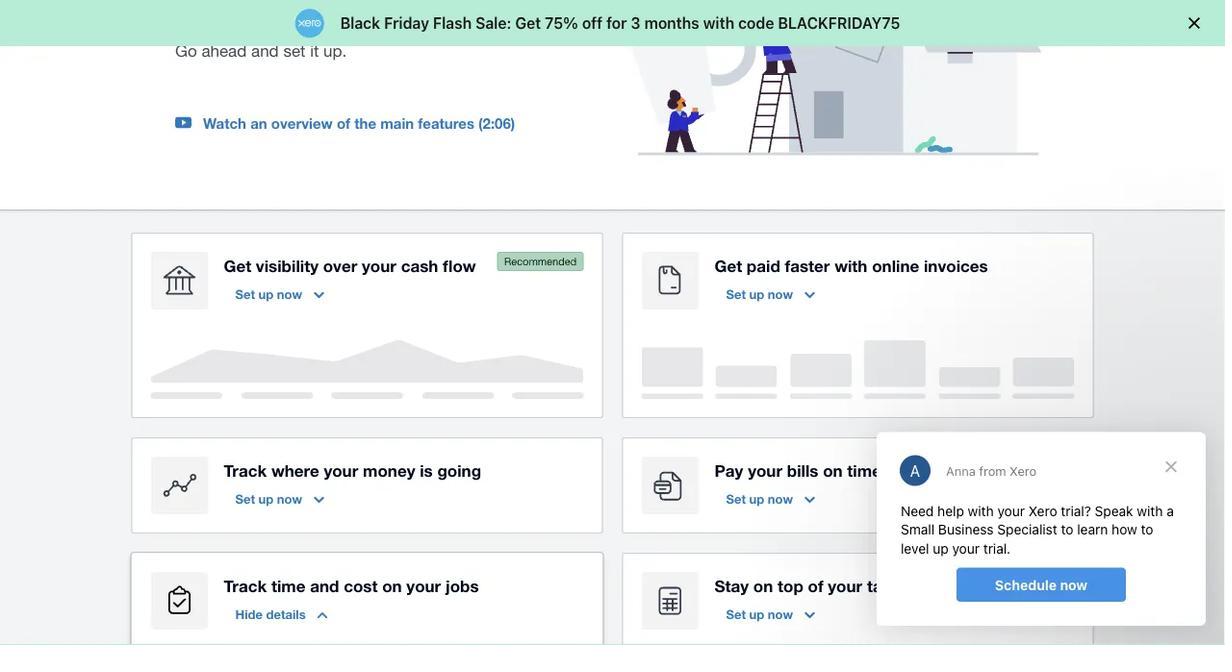 Task type: describe. For each thing, give the bounding box(es) containing it.
set for track where your money is going
[[235, 492, 255, 507]]

track where your money is going
[[224, 461, 481, 480]]

an
[[250, 115, 267, 132]]

taxes icon image
[[641, 573, 699, 630]]

up.
[[323, 41, 347, 60]]

0 horizontal spatial on
[[382, 577, 402, 596]]

get visibility over your cash flow
[[224, 256, 476, 275]]

now down visibility
[[277, 287, 302, 302]]

and for cost
[[310, 577, 339, 596]]

stay
[[715, 577, 749, 596]]

overview
[[271, 115, 333, 132]]

watch an overview of the main features (2:06)
[[203, 115, 515, 132]]

cash
[[401, 256, 438, 275]]

0 vertical spatial time
[[847, 461, 881, 480]]

the
[[354, 115, 376, 132]]

1 horizontal spatial on
[[753, 577, 773, 596]]

track for track where your money is going
[[224, 461, 267, 480]]

set up now button for get paid faster with online invoices
[[715, 279, 827, 310]]

up for track where your money is going
[[258, 492, 274, 507]]

paid
[[747, 256, 780, 275]]

your right over
[[362, 256, 396, 275]]

top
[[778, 577, 803, 596]]

invoices preview bar graph image
[[641, 341, 1074, 399]]

recommended icon image
[[497, 252, 584, 271]]

0 horizontal spatial time
[[271, 577, 306, 596]]

faster
[[785, 256, 830, 275]]

details
[[266, 607, 306, 622]]

ahead
[[202, 41, 247, 60]]

money
[[363, 461, 415, 480]]

jobs
[[446, 577, 479, 596]]

up for stay on top of your taxes
[[749, 607, 764, 622]]

where
[[271, 461, 319, 480]]

set up now for pay your bills on time
[[726, 492, 793, 507]]

bills icon image
[[641, 457, 699, 515]]

up for get paid faster with online invoices
[[749, 287, 764, 302]]

hide
[[235, 607, 263, 622]]

cartoon office workers image
[[620, 0, 1064, 156]]

of for the
[[337, 115, 350, 132]]

set right banking icon
[[235, 287, 255, 302]]

it
[[310, 41, 319, 60]]

set up now button for track where your money is going
[[224, 484, 336, 515]]

your right "where"
[[324, 461, 358, 480]]

track money icon image
[[151, 457, 208, 515]]

hide details button
[[224, 600, 339, 630]]

pay
[[715, 461, 743, 480]]

over
[[323, 256, 357, 275]]

now for pay your bills on time
[[768, 492, 793, 507]]

up for pay your bills on time
[[749, 492, 764, 507]]

your left the jobs
[[406, 577, 441, 596]]

(2:06)
[[478, 115, 515, 132]]

watch an overview of the main features (2:06) button
[[203, 115, 515, 132]]

going
[[437, 461, 481, 480]]

invoices icon image
[[641, 252, 699, 310]]

set up now for get paid faster with online invoices
[[726, 287, 793, 302]]



Task type: vqa. For each thing, say whether or not it's contained in the screenshot.
history
no



Task type: locate. For each thing, give the bounding box(es) containing it.
1 horizontal spatial time
[[847, 461, 881, 480]]

of for your
[[808, 577, 823, 596]]

2 track from the top
[[224, 577, 267, 596]]

now
[[277, 287, 302, 302], [768, 287, 793, 302], [277, 492, 302, 507], [768, 492, 793, 507], [768, 607, 793, 622]]

get left visibility
[[224, 256, 251, 275]]

set up now for track where your money is going
[[235, 492, 302, 507]]

main
[[380, 115, 414, 132]]

stay on top of your taxes
[[715, 577, 909, 596]]

get for get visibility over your cash flow
[[224, 256, 251, 275]]

1 vertical spatial dialog
[[877, 433, 1206, 626]]

and
[[251, 41, 279, 60], [310, 577, 339, 596]]

features
[[418, 115, 474, 132]]

is
[[420, 461, 433, 480]]

up down stay on top of your taxes
[[749, 607, 764, 622]]

now for get paid faster with online invoices
[[768, 287, 793, 302]]

1 horizontal spatial get
[[715, 256, 742, 275]]

track up hide in the bottom left of the page
[[224, 577, 267, 596]]

visibility
[[256, 256, 319, 275]]

set down pay
[[726, 492, 746, 507]]

set
[[283, 41, 305, 60]]

get for get paid faster with online invoices
[[715, 256, 742, 275]]

0 horizontal spatial and
[[251, 41, 279, 60]]

on right bills
[[823, 461, 843, 480]]

invoices
[[924, 256, 988, 275]]

time up details
[[271, 577, 306, 596]]

0 vertical spatial of
[[337, 115, 350, 132]]

0 horizontal spatial of
[[337, 115, 350, 132]]

on left top
[[753, 577, 773, 596]]

projects icon image
[[151, 573, 208, 630]]

your left taxes
[[828, 577, 862, 596]]

your
[[362, 256, 396, 275], [324, 461, 358, 480], [748, 461, 782, 480], [406, 577, 441, 596], [828, 577, 862, 596]]

and left cost
[[310, 577, 339, 596]]

set up now button down "where"
[[224, 484, 336, 515]]

set up now down stay
[[726, 607, 793, 622]]

set for stay on top of your taxes
[[726, 607, 746, 622]]

track for track time and cost on your jobs
[[224, 577, 267, 596]]

set up now button
[[224, 279, 336, 310], [715, 279, 827, 310], [224, 484, 336, 515], [715, 484, 827, 515], [715, 600, 827, 630]]

now down pay your bills on time
[[768, 492, 793, 507]]

set up now down "where"
[[235, 492, 302, 507]]

and for set
[[251, 41, 279, 60]]

1 vertical spatial time
[[271, 577, 306, 596]]

set up now button for pay your bills on time
[[715, 484, 827, 515]]

track left "where"
[[224, 461, 267, 480]]

1 horizontal spatial and
[[310, 577, 339, 596]]

banking preview line graph image
[[151, 341, 584, 399]]

now down paid
[[768, 287, 793, 302]]

1 horizontal spatial of
[[808, 577, 823, 596]]

and left set on the left of the page
[[251, 41, 279, 60]]

taxes
[[867, 577, 909, 596]]

2 horizontal spatial on
[[823, 461, 843, 480]]

time
[[847, 461, 881, 480], [271, 577, 306, 596]]

dialog
[[0, 0, 1225, 46], [877, 433, 1206, 626]]

go
[[175, 41, 197, 60]]

up down "where"
[[258, 492, 274, 507]]

0 vertical spatial and
[[251, 41, 279, 60]]

set up now down visibility
[[235, 287, 302, 302]]

1 vertical spatial track
[[224, 577, 267, 596]]

flow
[[443, 256, 476, 275]]

2 get from the left
[[715, 256, 742, 275]]

up
[[258, 287, 274, 302], [749, 287, 764, 302], [258, 492, 274, 507], [749, 492, 764, 507], [749, 607, 764, 622]]

online
[[872, 256, 919, 275]]

banking icon image
[[151, 252, 208, 310]]

of right top
[[808, 577, 823, 596]]

now for stay on top of your taxes
[[768, 607, 793, 622]]

now down "where"
[[277, 492, 302, 507]]

0 horizontal spatial get
[[224, 256, 251, 275]]

on right cost
[[382, 577, 402, 596]]

1 vertical spatial and
[[310, 577, 339, 596]]

watch
[[203, 115, 246, 132]]

set up now button down visibility
[[224, 279, 336, 310]]

track time and cost on your jobs
[[224, 577, 479, 596]]

go ahead and set it up.
[[175, 41, 347, 60]]

set
[[235, 287, 255, 302], [726, 287, 746, 302], [235, 492, 255, 507], [726, 492, 746, 507], [726, 607, 746, 622]]

now for track where your money is going
[[277, 492, 302, 507]]

up down pay your bills on time
[[749, 492, 764, 507]]

set up now
[[235, 287, 302, 302], [726, 287, 793, 302], [235, 492, 302, 507], [726, 492, 793, 507], [726, 607, 793, 622]]

set right track money icon
[[235, 492, 255, 507]]

0 vertical spatial dialog
[[0, 0, 1225, 46]]

up down paid
[[749, 287, 764, 302]]

time right bills
[[847, 461, 881, 480]]

set for get paid faster with online invoices
[[726, 287, 746, 302]]

set up now down paid
[[726, 287, 793, 302]]

hide details
[[235, 607, 306, 622]]

your right pay
[[748, 461, 782, 480]]

pay your bills on time
[[715, 461, 881, 480]]

set right invoices icon
[[726, 287, 746, 302]]

on
[[823, 461, 843, 480], [382, 577, 402, 596], [753, 577, 773, 596]]

get paid faster with online invoices
[[715, 256, 988, 275]]

of
[[337, 115, 350, 132], [808, 577, 823, 596]]

bills
[[787, 461, 818, 480]]

1 vertical spatial of
[[808, 577, 823, 596]]

track
[[224, 461, 267, 480], [224, 577, 267, 596]]

set for pay your bills on time
[[726, 492, 746, 507]]

get
[[224, 256, 251, 275], [715, 256, 742, 275]]

set up now button for stay on top of your taxes
[[715, 600, 827, 630]]

get left paid
[[715, 256, 742, 275]]

cost
[[344, 577, 378, 596]]

1 get from the left
[[224, 256, 251, 275]]

up down visibility
[[258, 287, 274, 302]]

set up now for stay on top of your taxes
[[726, 607, 793, 622]]

0 vertical spatial track
[[224, 461, 267, 480]]

with
[[834, 256, 868, 275]]

set up now button down pay your bills on time
[[715, 484, 827, 515]]

set up now down pay
[[726, 492, 793, 507]]

now down top
[[768, 607, 793, 622]]

of left "the"
[[337, 115, 350, 132]]

set down stay
[[726, 607, 746, 622]]

1 track from the top
[[224, 461, 267, 480]]

set up now button down top
[[715, 600, 827, 630]]

set up now button down paid
[[715, 279, 827, 310]]



